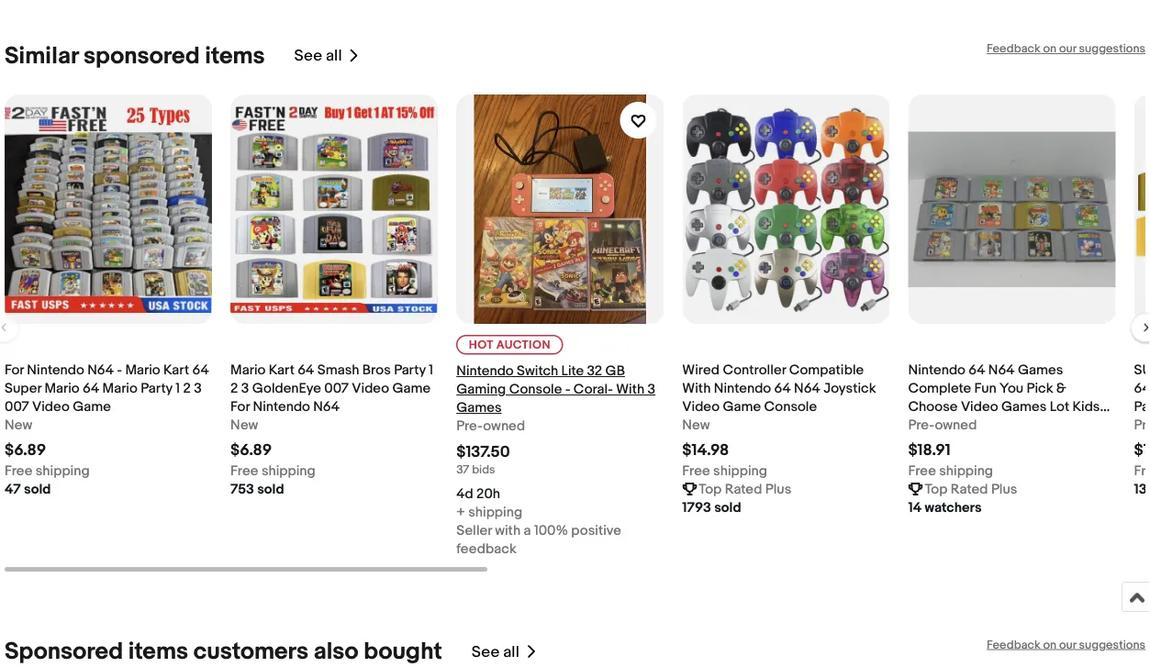 Task type: locate. For each thing, give the bounding box(es) containing it.
3
[[194, 380, 202, 397], [241, 380, 249, 397], [648, 382, 656, 398]]

suggestions for sponsored items customers also bought
[[1079, 639, 1146, 653]]

n64 inside mario kart 64 smash bros party 1 2 3 goldeneye 007 video game for nintendo n64 new $6.89 free shipping 753 sold
[[313, 399, 340, 415]]

plus down pre-owned $18.91 free shipping
[[992, 481, 1018, 498]]

2 feedback on our suggestions from the top
[[987, 639, 1146, 653]]

0 horizontal spatial top
[[699, 481, 722, 498]]

1 vertical spatial suggestions
[[1079, 639, 1146, 653]]

complete
[[909, 380, 972, 397]]

pre- down choose
[[909, 417, 935, 434]]

3 inside mario kart 64 smash bros party 1 2 3 goldeneye 007 video game for nintendo n64 new $6.89 free shipping 753 sold
[[241, 380, 249, 397]]

1 vertical spatial -
[[565, 382, 571, 398]]

2 horizontal spatial new
[[683, 417, 710, 434]]

1 horizontal spatial with
[[683, 380, 711, 397]]

nintendo inside mario kart 64 smash bros party 1 2 3 goldeneye 007 video game for nintendo n64 new $6.89 free shipping 753 sold
[[253, 399, 310, 415]]

for inside for nintendo n64 - mario kart 64 super mario 64 mario party 1 2 3 007 video game new $6.89 free shipping 47 sold
[[5, 362, 24, 378]]

0 horizontal spatial items
[[128, 639, 188, 667]]

free shipping text field down $18.91 'text field'
[[909, 462, 994, 480]]

$6.89
[[5, 441, 46, 461], [231, 441, 272, 461]]

Pre-owned text field
[[457, 417, 525, 436]]

2 new from the left
[[231, 417, 258, 434]]

- inside nintendo switch lite 32 gb gaming console - coral- with 3 games pre-owned $137.50 37 bids 4d 20h + shipping seller with a 100% positive feedback
[[565, 382, 571, 398]]

2 kart from the left
[[269, 362, 295, 378]]

kids
[[1073, 399, 1100, 415]]

2 new text field from the left
[[231, 416, 258, 434]]

new down super
[[5, 417, 32, 434]]

0 vertical spatial suggestions
[[1079, 42, 1146, 57]]

2 top from the left
[[925, 481, 948, 498]]

plus for $18.91
[[992, 481, 1018, 498]]

1 feedback from the top
[[987, 42, 1041, 57]]

party
[[394, 362, 426, 378], [141, 380, 173, 397]]

bros
[[363, 362, 391, 378]]

with
[[495, 523, 521, 540]]

1 horizontal spatial all
[[503, 643, 520, 663]]

free down $18.91
[[909, 463, 936, 479]]

1 vertical spatial feedback on our suggestions link
[[987, 639, 1146, 653]]

0 horizontal spatial 3
[[194, 380, 202, 397]]

2 feedback from the top
[[987, 639, 1041, 653]]

sold
[[24, 481, 51, 498], [257, 481, 284, 498], [715, 500, 742, 516]]

games down "you"
[[1002, 399, 1047, 415]]

1 horizontal spatial pre-
[[909, 417, 935, 434]]

plus down free shipping text box
[[766, 481, 792, 498]]

free up 753
[[231, 463, 259, 479]]

all
[[326, 47, 342, 66], [503, 643, 520, 663]]

0 horizontal spatial new
[[5, 417, 32, 434]]

video inside nintendo 64 n64 games complete fun you pick & choose video games lot kids oem
[[961, 399, 999, 415]]

0 vertical spatial 007
[[324, 380, 349, 397]]

2 $6.89 from the left
[[231, 441, 272, 461]]

0 vertical spatial -
[[117, 362, 122, 378]]

1 kart from the left
[[164, 362, 189, 378]]

1 horizontal spatial 007
[[324, 380, 349, 397]]

$6.89 text field for shipping
[[231, 441, 272, 461]]

007 down super
[[5, 399, 29, 415]]

feedback on our suggestions
[[987, 42, 1146, 57], [987, 639, 1146, 653]]

nintendo up complete
[[909, 362, 966, 378]]

37 bids text field
[[457, 463, 495, 478]]

rated down free shipping text box
[[725, 481, 763, 498]]

1 horizontal spatial see all
[[472, 643, 520, 663]]

1 vertical spatial see all text field
[[472, 643, 520, 663]]

nintendo down controller
[[714, 380, 772, 397]]

2 rated from the left
[[951, 481, 989, 498]]

game
[[393, 380, 431, 397], [73, 399, 111, 415], [723, 399, 761, 415]]

007 down smash
[[324, 380, 349, 397]]

plus for $14.98
[[766, 481, 792, 498]]

-
[[117, 362, 122, 378], [565, 382, 571, 398]]

suggestions
[[1079, 42, 1146, 57], [1079, 639, 1146, 653]]

1 horizontal spatial $6.89 text field
[[231, 441, 272, 461]]

shipping up 47 sold text field
[[36, 463, 90, 479]]

1 horizontal spatial 2
[[231, 380, 238, 397]]

1 horizontal spatial see
[[472, 643, 500, 663]]

1 horizontal spatial game
[[393, 380, 431, 397]]

nintendo inside nintendo switch lite 32 gb gaming console - coral- with 3 games pre-owned $137.50 37 bids 4d 20h + shipping seller with a 100% positive feedback
[[457, 363, 514, 380]]

1 vertical spatial console
[[764, 399, 817, 415]]

console down switch
[[509, 382, 562, 398]]

free shipping text field up 753
[[231, 462, 316, 480]]

gb
[[606, 363, 625, 380]]

video
[[352, 380, 389, 397], [32, 399, 70, 415], [683, 399, 720, 415], [961, 399, 999, 415]]

0 vertical spatial on
[[1044, 42, 1057, 57]]

$6.89 up 47 sold text field
[[5, 441, 46, 461]]

gaming
[[457, 382, 506, 398]]

game inside for nintendo n64 - mario kart 64 super mario 64 mario party 1 2 3 007 video game new $6.89 free shipping 47 sold
[[73, 399, 111, 415]]

new up '$14.98' text box
[[683, 417, 710, 434]]

for inside mario kart 64 smash bros party 1 2 3 goldeneye 007 video game for nintendo n64 new $6.89 free shipping 753 sold
[[231, 399, 250, 415]]

New text field
[[5, 416, 32, 434], [231, 416, 258, 434]]

0 horizontal spatial top rated plus
[[699, 481, 792, 498]]

feedback on our suggestions link for sponsored items customers also bought
[[987, 639, 1146, 653]]

items
[[205, 42, 265, 71], [128, 639, 188, 667]]

14
[[909, 500, 922, 516]]

1 horizontal spatial new text field
[[231, 416, 258, 434]]

1 vertical spatial for
[[231, 399, 250, 415]]

plus inside top rated plus text field
[[766, 481, 792, 498]]

0 vertical spatial see all link
[[294, 42, 361, 71]]

$6.89 text field up 47 sold text field
[[5, 441, 46, 461]]

top up 14 watchers
[[925, 481, 948, 498]]

see all text field for similar sponsored items
[[294, 47, 342, 66]]

owned up $137.50
[[483, 418, 525, 435]]

owned inside nintendo switch lite 32 gb gaming console - coral- with 3 games pre-owned $137.50 37 bids 4d 20h + shipping seller with a 100% positive feedback
[[483, 418, 525, 435]]

1 vertical spatial all
[[503, 643, 520, 663]]

2 free from the left
[[231, 463, 259, 479]]

$6.89 text field
[[5, 441, 46, 461], [231, 441, 272, 461]]

on
[[1044, 42, 1057, 57], [1044, 639, 1057, 653]]

1 vertical spatial party
[[141, 380, 173, 397]]

console
[[509, 382, 562, 398], [764, 399, 817, 415]]

1 vertical spatial feedback on our suggestions
[[987, 639, 1146, 653]]

2 suggestions from the top
[[1079, 639, 1146, 653]]

2 free shipping text field from the left
[[231, 462, 316, 480]]

video down super
[[32, 399, 70, 415]]

shipping
[[36, 463, 90, 479], [262, 463, 316, 479], [714, 463, 768, 479], [940, 463, 994, 479], [469, 505, 523, 521]]

0 horizontal spatial see all link
[[294, 42, 361, 71]]

see all link for sponsored items customers also bought
[[472, 639, 538, 667]]

1 feedback on our suggestions link from the top
[[987, 42, 1146, 57]]

feedback for sponsored items customers also bought
[[987, 639, 1041, 653]]

video down fun
[[961, 399, 999, 415]]

party inside mario kart 64 smash bros party 1 2 3 goldeneye 007 video game for nintendo n64 new $6.89 free shipping 753 sold
[[394, 362, 426, 378]]

top rated plus for $18.91
[[925, 481, 1018, 498]]

0 vertical spatial our
[[1060, 42, 1077, 57]]

nintendo up the gaming
[[457, 363, 514, 380]]

feedback on our suggestions for similar sponsored items
[[987, 42, 1146, 57]]

1 horizontal spatial party
[[394, 362, 426, 378]]

3 new from the left
[[683, 417, 710, 434]]

4 free from the left
[[909, 463, 936, 479]]

$6.89 text field up 753 sold text field
[[231, 441, 272, 461]]

positive
[[571, 523, 622, 540]]

Top Rated Plus text field
[[699, 480, 792, 499]]

mario inside mario kart 64 smash bros party 1 2 3 goldeneye 007 video game for nintendo n64 new $6.89 free shipping 753 sold
[[231, 362, 266, 378]]

2 horizontal spatial 3
[[648, 382, 656, 398]]

0 horizontal spatial new text field
[[5, 416, 32, 434]]

rated up watchers
[[951, 481, 989, 498]]

new text field down 'goldeneye' on the left of the page
[[231, 416, 258, 434]]

mario
[[125, 362, 160, 378], [231, 362, 266, 378], [44, 380, 80, 397], [102, 380, 138, 397]]

new down 'goldeneye' on the left of the page
[[231, 417, 258, 434]]

sold right 47
[[24, 481, 51, 498]]

1 new text field from the left
[[5, 416, 32, 434]]

0 horizontal spatial all
[[326, 47, 342, 66]]

1 horizontal spatial rated
[[951, 481, 989, 498]]

free shipping text field for shipping
[[231, 462, 316, 480]]

0 vertical spatial party
[[394, 362, 426, 378]]

top rated plus up watchers
[[925, 481, 1018, 498]]

0 vertical spatial feedback
[[987, 42, 1041, 57]]

console inside wired controller compatible with nintendo 64 n64 joystick video game console new $14.98 free shipping
[[764, 399, 817, 415]]

0 vertical spatial see all
[[294, 47, 342, 66]]

3 free from the left
[[683, 463, 710, 479]]

sponsored items customers also bought
[[5, 639, 442, 667]]

1 suggestions from the top
[[1079, 42, 1146, 57]]

$6.89 up 753 sold text field
[[231, 441, 272, 461]]

See all text field
[[294, 47, 342, 66], [472, 643, 520, 663]]

games for oem
[[1002, 399, 1047, 415]]

0 horizontal spatial 007
[[5, 399, 29, 415]]

0 vertical spatial for
[[5, 362, 24, 378]]

top rated plus down free shipping text box
[[699, 481, 792, 498]]

0 horizontal spatial with
[[616, 382, 645, 398]]

with inside wired controller compatible with nintendo 64 n64 joystick video game console new $14.98 free shipping
[[683, 380, 711, 397]]

2 feedback on our suggestions link from the top
[[987, 639, 1146, 653]]

rated
[[725, 481, 763, 498], [951, 481, 989, 498]]

nintendo inside for nintendo n64 - mario kart 64 super mario 64 mario party 1 2 3 007 video game new $6.89 free shipping 47 sold
[[27, 362, 84, 378]]

with down 'gb'
[[616, 382, 645, 398]]

shipping up 753 sold text field
[[262, 463, 316, 479]]

0 horizontal spatial free shipping text field
[[5, 462, 90, 480]]

Free shipping text field
[[5, 462, 90, 480], [231, 462, 316, 480], [909, 462, 994, 480]]

1 new from the left
[[5, 417, 32, 434]]

see all
[[294, 47, 342, 66], [472, 643, 520, 663]]

hot auction
[[469, 338, 551, 353]]

0 vertical spatial all
[[326, 47, 342, 66]]

2 plus from the left
[[992, 481, 1018, 498]]

owned inside pre-owned $18.91 free shipping
[[935, 417, 977, 434]]

1 horizontal spatial top
[[925, 481, 948, 498]]

owned
[[935, 417, 977, 434], [483, 418, 525, 435]]

0 horizontal spatial party
[[141, 380, 173, 397]]

$14.98 text field
[[683, 441, 729, 461]]

n64
[[87, 362, 114, 378], [989, 362, 1015, 378], [794, 380, 821, 397], [313, 399, 340, 415]]

1 plus from the left
[[766, 481, 792, 498]]

1 vertical spatial items
[[128, 639, 188, 667]]

1 free from the left
[[5, 463, 33, 479]]

64 inside nintendo 64 n64 games complete fun you pick & choose video games lot kids oem
[[969, 362, 986, 378]]

1 vertical spatial see
[[472, 643, 500, 663]]

nintendo up super
[[27, 362, 84, 378]]

1 rated from the left
[[725, 481, 763, 498]]

1 horizontal spatial see all link
[[472, 639, 538, 667]]

007 inside for nintendo n64 - mario kart 64 super mario 64 mario party 1 2 3 007 video game new $6.89 free shipping 47 sold
[[5, 399, 29, 415]]

1 horizontal spatial $6.89
[[231, 441, 272, 461]]

su pre $17 fre 133
[[1135, 362, 1151, 498]]

sold down top rated plus text field
[[715, 500, 742, 516]]

pre- up $137.50
[[457, 418, 483, 435]]

2 horizontal spatial free shipping text field
[[909, 462, 994, 480]]

1 2 from the left
[[183, 380, 191, 397]]

for up super
[[5, 362, 24, 378]]

1 our from the top
[[1060, 42, 1077, 57]]

goldeneye
[[252, 380, 321, 397]]

100%
[[534, 523, 568, 540]]

1 horizontal spatial items
[[205, 42, 265, 71]]

games
[[1018, 362, 1064, 378], [1002, 399, 1047, 415], [457, 400, 502, 417]]

new inside wired controller compatible with nintendo 64 n64 joystick video game console new $14.98 free shipping
[[683, 417, 710, 434]]

smash
[[317, 362, 359, 378]]

0 horizontal spatial sold
[[24, 481, 51, 498]]

64
[[192, 362, 209, 378], [298, 362, 314, 378], [969, 362, 986, 378], [83, 380, 99, 397], [775, 380, 791, 397]]

for up 753
[[231, 399, 250, 415]]

n64 inside nintendo 64 n64 games complete fun you pick & choose video games lot kids oem
[[989, 362, 1015, 378]]

1 horizontal spatial sold
[[257, 481, 284, 498]]

wired controller compatible with nintendo 64 n64 joystick video game console new $14.98 free shipping
[[683, 362, 877, 479]]

pre
[[1135, 417, 1151, 434]]

1 $6.89 from the left
[[5, 441, 46, 461]]

2 $6.89 text field from the left
[[231, 441, 272, 461]]

free
[[5, 463, 33, 479], [231, 463, 259, 479], [683, 463, 710, 479], [909, 463, 936, 479]]

controller
[[723, 362, 786, 378]]

0 horizontal spatial owned
[[483, 418, 525, 435]]

1 horizontal spatial new
[[231, 417, 258, 434]]

0 horizontal spatial pre-
[[457, 418, 483, 435]]

with down wired
[[683, 380, 711, 397]]

fre
[[1135, 463, 1151, 479]]

1 feedback on our suggestions from the top
[[987, 42, 1146, 57]]

rated inside top rated plus text box
[[951, 481, 989, 498]]

video inside for nintendo n64 - mario kart 64 super mario 64 mario party 1 2 3 007 video game new $6.89 free shipping 47 sold
[[32, 399, 70, 415]]

1 vertical spatial 007
[[5, 399, 29, 415]]

0 horizontal spatial $6.89 text field
[[5, 441, 46, 461]]

for nintendo n64 - mario kart 64 super mario 64 mario party 1 2 3 007 video game new $6.89 free shipping 47 sold
[[5, 362, 209, 498]]

3 free shipping text field from the left
[[909, 462, 994, 480]]

2 on from the top
[[1044, 639, 1057, 653]]

plus
[[766, 481, 792, 498], [992, 481, 1018, 498]]

see all link for similar sponsored items
[[294, 42, 361, 71]]

see all for similar sponsored items
[[294, 47, 342, 66]]

on for similar sponsored items
[[1044, 42, 1057, 57]]

top rated plus
[[699, 481, 792, 498], [925, 481, 1018, 498]]

Seller with a 100% positive feedback text field
[[457, 522, 664, 559]]

new
[[5, 417, 32, 434], [231, 417, 258, 434], [683, 417, 710, 434]]

shipping inside nintendo switch lite 32 gb gaming console - coral- with 3 games pre-owned $137.50 37 bids 4d 20h + shipping seller with a 100% positive feedback
[[469, 505, 523, 521]]

sponsored
[[5, 639, 123, 667]]

see all text field for sponsored items customers also bought
[[472, 643, 520, 663]]

1 horizontal spatial 1
[[429, 362, 433, 378]]

47
[[5, 481, 21, 498]]

bids
[[472, 463, 495, 478]]

1 horizontal spatial top rated plus
[[925, 481, 1018, 498]]

1793
[[683, 500, 711, 516]]

kart
[[164, 362, 189, 378], [269, 362, 295, 378]]

0 horizontal spatial game
[[73, 399, 111, 415]]

Pre text field
[[1135, 416, 1151, 434]]

sold right 753
[[257, 481, 284, 498]]

1 horizontal spatial see all text field
[[472, 643, 520, 663]]

feedback on our suggestions link
[[987, 42, 1146, 57], [987, 639, 1146, 653]]

2 our from the top
[[1060, 639, 1077, 653]]

0 vertical spatial see all text field
[[294, 47, 342, 66]]

new inside mario kart 64 smash bros party 1 2 3 goldeneye 007 video game for nintendo n64 new $6.89 free shipping 753 sold
[[231, 417, 258, 434]]

1 horizontal spatial owned
[[935, 417, 977, 434]]

rated inside top rated plus text field
[[725, 481, 763, 498]]

+
[[457, 505, 465, 521]]

0 vertical spatial feedback on our suggestions link
[[987, 42, 1146, 57]]

games down the gaming
[[457, 400, 502, 417]]

1 horizontal spatial plus
[[992, 481, 1018, 498]]

free up 47
[[5, 463, 33, 479]]

a
[[524, 523, 531, 540]]

plus inside top rated plus text box
[[992, 481, 1018, 498]]

1 horizontal spatial for
[[231, 399, 250, 415]]

with
[[683, 380, 711, 397], [616, 382, 645, 398]]

0 horizontal spatial see all text field
[[294, 47, 342, 66]]

see for similar sponsored items
[[294, 47, 322, 66]]

0 horizontal spatial see
[[294, 47, 322, 66]]

2 2 from the left
[[231, 380, 238, 397]]

0 horizontal spatial $6.89
[[5, 441, 46, 461]]

0 vertical spatial 1
[[429, 362, 433, 378]]

1 top rated plus from the left
[[699, 481, 792, 498]]

1 horizontal spatial -
[[565, 382, 571, 398]]

new text field down super
[[5, 416, 32, 434]]

Top Rated Plus text field
[[925, 480, 1018, 499]]

fun
[[975, 380, 997, 397]]

top
[[699, 481, 722, 498], [925, 481, 948, 498]]

free down $14.98
[[683, 463, 710, 479]]

shipping up top rated plus text box
[[940, 463, 994, 479]]

2 inside mario kart 64 smash bros party 1 2 3 goldeneye 007 video game for nintendo n64 new $6.89 free shipping 753 sold
[[231, 380, 238, 397]]

1 free shipping text field from the left
[[5, 462, 90, 480]]

shipping up top rated plus text field
[[714, 463, 768, 479]]

nintendo
[[27, 362, 84, 378], [909, 362, 966, 378], [457, 363, 514, 380], [714, 380, 772, 397], [253, 399, 310, 415]]

video down bros
[[352, 380, 389, 397]]

top inside text box
[[925, 481, 948, 498]]

1 horizontal spatial 3
[[241, 380, 249, 397]]

1 vertical spatial 1
[[176, 380, 180, 397]]

free shipping text field up 47
[[5, 462, 90, 480]]

0 horizontal spatial for
[[5, 362, 24, 378]]

0 horizontal spatial 2
[[183, 380, 191, 397]]

$17 text field
[[1135, 441, 1151, 461]]

games inside nintendo switch lite 32 gb gaming console - coral- with 3 games pre-owned $137.50 37 bids 4d 20h + shipping seller with a 100% positive feedback
[[457, 400, 502, 417]]

1 vertical spatial see all link
[[472, 639, 538, 667]]

1 vertical spatial feedback
[[987, 639, 1041, 653]]

owned down choose
[[935, 417, 977, 434]]

0 vertical spatial see
[[294, 47, 322, 66]]

n64 inside for nintendo n64 - mario kart 64 super mario 64 mario party 1 2 3 007 video game new $6.89 free shipping 47 sold
[[87, 362, 114, 378]]

1 top from the left
[[699, 481, 722, 498]]

0 horizontal spatial rated
[[725, 481, 763, 498]]

1 vertical spatial our
[[1060, 639, 1077, 653]]

1 on from the top
[[1044, 42, 1057, 57]]

2 top rated plus from the left
[[925, 481, 1018, 498]]

free inside for nintendo n64 - mario kart 64 super mario 64 mario party 1 2 3 007 video game new $6.89 free shipping 47 sold
[[5, 463, 33, 479]]

0 horizontal spatial plus
[[766, 481, 792, 498]]

see
[[294, 47, 322, 66], [472, 643, 500, 663]]

kart inside for nintendo n64 - mario kart 64 super mario 64 mario party 1 2 3 007 video game new $6.89 free shipping 47 sold
[[164, 362, 189, 378]]

top inside text field
[[699, 481, 722, 498]]

133 text field
[[1135, 480, 1151, 499]]

feedback for similar sponsored items
[[987, 42, 1041, 57]]

0 vertical spatial feedback on our suggestions
[[987, 42, 1146, 57]]

1 horizontal spatial console
[[764, 399, 817, 415]]

0 horizontal spatial kart
[[164, 362, 189, 378]]

top up 1793 sold text box
[[699, 481, 722, 498]]

sold inside for nintendo n64 - mario kart 64 super mario 64 mario party 1 2 3 007 video game new $6.89 free shipping 47 sold
[[24, 481, 51, 498]]

0 horizontal spatial 1
[[176, 380, 180, 397]]

console down compatible
[[764, 399, 817, 415]]

nintendo down 'goldeneye' on the left of the page
[[253, 399, 310, 415]]

free inside wired controller compatible with nintendo 64 n64 joystick video game console new $14.98 free shipping
[[683, 463, 710, 479]]

see all link
[[294, 42, 361, 71], [472, 639, 538, 667]]

free shipping text field for $6.89
[[5, 462, 90, 480]]

our for similar sponsored items
[[1060, 42, 1077, 57]]

video up new text field
[[683, 399, 720, 415]]

new text field for $6.89
[[5, 416, 32, 434]]

0 horizontal spatial see all
[[294, 47, 342, 66]]

for
[[5, 362, 24, 378], [231, 399, 250, 415]]

2 horizontal spatial sold
[[715, 500, 742, 516]]

pre-
[[909, 417, 935, 434], [457, 418, 483, 435]]

1 vertical spatial on
[[1044, 639, 1057, 653]]

1 horizontal spatial free shipping text field
[[231, 462, 316, 480]]

0 horizontal spatial -
[[117, 362, 122, 378]]

007
[[324, 380, 349, 397], [5, 399, 29, 415]]

2 horizontal spatial game
[[723, 399, 761, 415]]

2
[[183, 380, 191, 397], [231, 380, 238, 397]]

753 sold text field
[[231, 480, 284, 499]]

14 watchers
[[909, 500, 982, 516]]

1 vertical spatial see all
[[472, 643, 520, 663]]

shipping down 20h
[[469, 505, 523, 521]]

party inside for nintendo n64 - mario kart 64 super mario 64 mario party 1 2 3 007 video game new $6.89 free shipping 47 sold
[[141, 380, 173, 397]]

0 vertical spatial console
[[509, 382, 562, 398]]

1 horizontal spatial kart
[[269, 362, 295, 378]]

0 horizontal spatial console
[[509, 382, 562, 398]]

1
[[429, 362, 433, 378], [176, 380, 180, 397]]

free inside pre-owned $18.91 free shipping
[[909, 463, 936, 479]]

1 $6.89 text field from the left
[[5, 441, 46, 461]]

game inside wired controller compatible with nintendo 64 n64 joystick video game console new $14.98 free shipping
[[723, 399, 761, 415]]

our for sponsored items customers also bought
[[1060, 639, 1077, 653]]



Task type: vqa. For each thing, say whether or not it's contained in the screenshot.
New to the middle
yes



Task type: describe. For each thing, give the bounding box(es) containing it.
seller
[[457, 523, 492, 540]]

games up pick
[[1018, 362, 1064, 378]]

n64 inside wired controller compatible with nintendo 64 n64 joystick video game console new $14.98 free shipping
[[794, 380, 821, 397]]

pick
[[1027, 380, 1054, 397]]

new inside for nintendo n64 - mario kart 64 super mario 64 mario party 1 2 3 007 video game new $6.89 free shipping 47 sold
[[5, 417, 32, 434]]

753
[[231, 481, 254, 498]]

auction
[[496, 338, 551, 353]]

free inside mario kart 64 smash bros party 1 2 3 goldeneye 007 video game for nintendo n64 new $6.89 free shipping 753 sold
[[231, 463, 259, 479]]

video inside mario kart 64 smash bros party 1 2 3 goldeneye 007 video game for nintendo n64 new $6.89 free shipping 753 sold
[[352, 380, 389, 397]]

oem
[[909, 417, 939, 434]]

$18.91 text field
[[909, 441, 951, 461]]

wired
[[683, 362, 720, 378]]

similar sponsored items
[[5, 42, 265, 71]]

1 inside for nintendo n64 - mario kart 64 super mario 64 mario party 1 2 3 007 video game new $6.89 free shipping 47 sold
[[176, 380, 180, 397]]

&
[[1057, 380, 1067, 397]]

top for $18.91
[[925, 481, 948, 498]]

Pre-owned text field
[[909, 416, 977, 434]]

on for sponsored items customers also bought
[[1044, 639, 1057, 653]]

64 inside wired controller compatible with nintendo 64 n64 joystick video game console new $14.98 free shipping
[[775, 380, 791, 397]]

also
[[314, 639, 359, 667]]

64 inside mario kart 64 smash bros party 1 2 3 goldeneye 007 video game for nintendo n64 new $6.89 free shipping 753 sold
[[298, 362, 314, 378]]

lot
[[1050, 399, 1070, 415]]

coral-
[[574, 382, 613, 398]]

switch
[[517, 363, 559, 380]]

game inside mario kart 64 smash bros party 1 2 3 goldeneye 007 video game for nintendo n64 new $6.89 free shipping 753 sold
[[393, 380, 431, 397]]

feedback on our suggestions for sponsored items customers also bought
[[987, 639, 1146, 653]]

you
[[1000, 380, 1024, 397]]

37
[[457, 463, 470, 478]]

with inside nintendo switch lite 32 gb gaming console - coral- with 3 games pre-owned $137.50 37 bids 4d 20h + shipping seller with a 100% positive feedback
[[616, 382, 645, 398]]

choose
[[909, 399, 958, 415]]

0 vertical spatial items
[[205, 42, 265, 71]]

Fre text field
[[1135, 462, 1151, 480]]

pre- inside pre-owned $18.91 free shipping
[[909, 417, 935, 434]]

007 inside mario kart 64 smash bros party 1 2 3 goldeneye 007 video game for nintendo n64 new $6.89 free shipping 753 sold
[[324, 380, 349, 397]]

new text field for shipping
[[231, 416, 258, 434]]

rated for $14.98
[[725, 481, 763, 498]]

2 inside for nintendo n64 - mario kart 64 super mario 64 mario party 1 2 3 007 video game new $6.89 free shipping 47 sold
[[183, 380, 191, 397]]

watchers
[[925, 500, 982, 516]]

super
[[5, 380, 41, 397]]

nintendo switch lite 32 gb gaming console - coral- with 3 games pre-owned $137.50 37 bids 4d 20h + shipping seller with a 100% positive feedback
[[457, 363, 656, 558]]

top rated plus for $14.98
[[699, 481, 792, 498]]

1 inside mario kart 64 smash bros party 1 2 3 goldeneye 007 video game for nintendo n64 new $6.89 free shipping 753 sold
[[429, 362, 433, 378]]

47 sold text field
[[5, 480, 51, 499]]

games for $137.50
[[457, 400, 502, 417]]

bought
[[364, 639, 442, 667]]

pre-owned $18.91 free shipping
[[909, 417, 994, 479]]

video inside wired controller compatible with nintendo 64 n64 joystick video game console new $14.98 free shipping
[[683, 399, 720, 415]]

lite
[[562, 363, 584, 380]]

sponsored
[[84, 42, 200, 71]]

3 inside nintendo switch lite 32 gb gaming console - coral- with 3 games pre-owned $137.50 37 bids 4d 20h + shipping seller with a 100% positive feedback
[[648, 382, 656, 398]]

$14.98
[[683, 441, 729, 461]]

shipping inside pre-owned $18.91 free shipping
[[940, 463, 994, 479]]

customers
[[194, 639, 309, 667]]

nintendo 64 n64 games complete fun you pick & choose video games lot kids oem
[[909, 362, 1100, 434]]

32
[[587, 363, 603, 380]]

suggestions for similar sponsored items
[[1079, 42, 1146, 57]]

console inside nintendo switch lite 32 gb gaming console - coral- with 3 games pre-owned $137.50 37 bids 4d 20h + shipping seller with a 100% positive feedback
[[509, 382, 562, 398]]

pre- inside nintendo switch lite 32 gb gaming console - coral- with 3 games pre-owned $137.50 37 bids 4d 20h + shipping seller with a 100% positive feedback
[[457, 418, 483, 435]]

$137.50 text field
[[457, 443, 510, 462]]

mario kart 64 smash bros party 1 2 3 goldeneye 007 video game for nintendo n64 new $6.89 free shipping 753 sold
[[231, 362, 433, 498]]

$6.89 text field for $6.89
[[5, 441, 46, 461]]

shipping inside for nintendo n64 - mario kart 64 super mario 64 mario party 1 2 3 007 video game new $6.89 free shipping 47 sold
[[36, 463, 90, 479]]

$17
[[1135, 441, 1151, 461]]

feedback
[[457, 541, 517, 558]]

4d
[[457, 486, 474, 503]]

$6.89 inside for nintendo n64 - mario kart 64 super mario 64 mario party 1 2 3 007 video game new $6.89 free shipping 47 sold
[[5, 441, 46, 461]]

3 inside for nintendo n64 - mario kart 64 super mario 64 mario party 1 2 3 007 video game new $6.89 free shipping 47 sold
[[194, 380, 202, 397]]

rated for $18.91
[[951, 481, 989, 498]]

shipping inside wired controller compatible with nintendo 64 n64 joystick video game console new $14.98 free shipping
[[714, 463, 768, 479]]

nintendo inside wired controller compatible with nintendo 64 n64 joystick video game console new $14.98 free shipping
[[714, 380, 772, 397]]

see all for sponsored items customers also bought
[[472, 643, 520, 663]]

hot
[[469, 338, 493, 353]]

su
[[1135, 362, 1151, 378]]

Free shipping text field
[[683, 462, 768, 480]]

all for similar sponsored items
[[326, 47, 342, 66]]

20h
[[477, 486, 501, 503]]

133
[[1135, 481, 1151, 498]]

14 watchers text field
[[909, 499, 982, 517]]

+ shipping text field
[[457, 504, 523, 522]]

New text field
[[683, 416, 710, 434]]

$18.91
[[909, 441, 951, 461]]

see for sponsored items customers also bought
[[472, 643, 500, 663]]

kart inside mario kart 64 smash bros party 1 2 3 goldeneye 007 video game for nintendo n64 new $6.89 free shipping 753 sold
[[269, 362, 295, 378]]

top for $14.98
[[699, 481, 722, 498]]

joystick
[[824, 380, 877, 397]]

1793 sold
[[683, 500, 742, 516]]

feedback on our suggestions link for similar sponsored items
[[987, 42, 1146, 57]]

compatible
[[789, 362, 864, 378]]

shipping inside mario kart 64 smash bros party 1 2 3 goldeneye 007 video game for nintendo n64 new $6.89 free shipping 753 sold
[[262, 463, 316, 479]]

sold inside mario kart 64 smash bros party 1 2 3 goldeneye 007 video game for nintendo n64 new $6.89 free shipping 753 sold
[[257, 481, 284, 498]]

similar
[[5, 42, 78, 71]]

all for sponsored items customers also bought
[[503, 643, 520, 663]]

4d 20h text field
[[457, 485, 501, 504]]

$137.50
[[457, 443, 510, 462]]

$6.89 inside mario kart 64 smash bros party 1 2 3 goldeneye 007 video game for nintendo n64 new $6.89 free shipping 753 sold
[[231, 441, 272, 461]]

sold inside text box
[[715, 500, 742, 516]]

nintendo inside nintendo 64 n64 games complete fun you pick & choose video games lot kids oem
[[909, 362, 966, 378]]

- inside for nintendo n64 - mario kart 64 super mario 64 mario party 1 2 3 007 video game new $6.89 free shipping 47 sold
[[117, 362, 122, 378]]

1793 sold text field
[[683, 499, 742, 517]]



